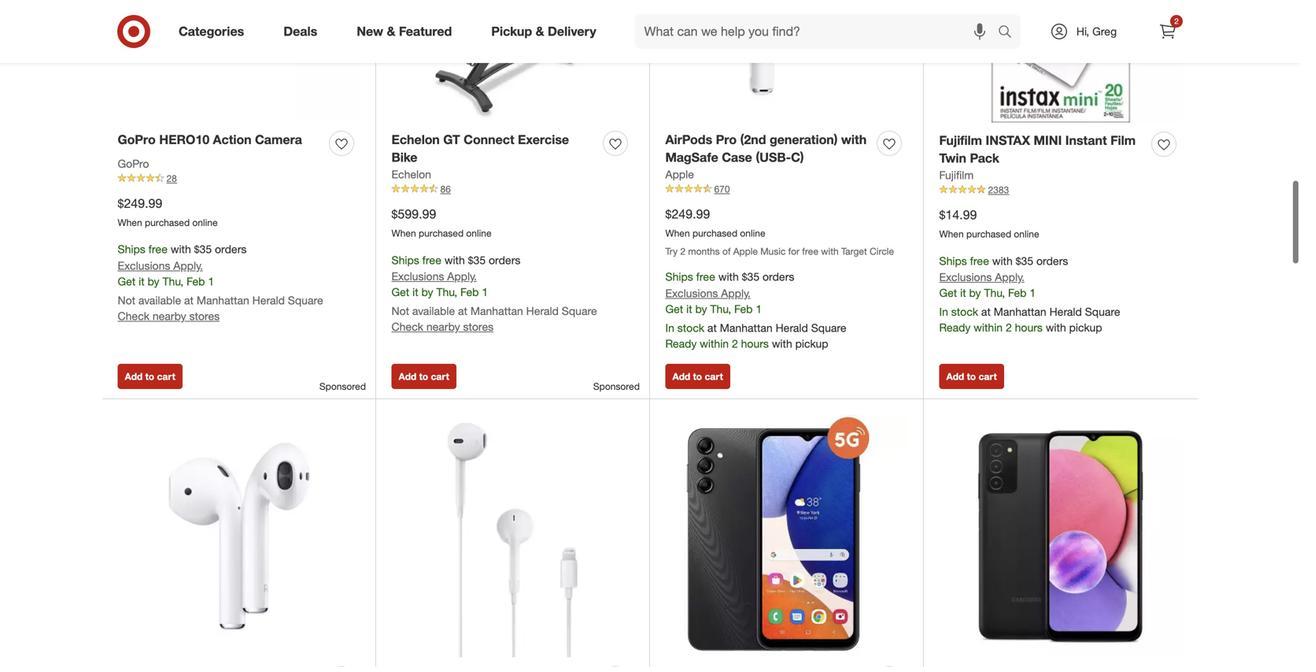 Task type: vqa. For each thing, say whether or not it's contained in the screenshot.
item within the the Fulfillment region
no



Task type: locate. For each thing, give the bounding box(es) containing it.
0 horizontal spatial ready
[[666, 334, 697, 348]]

86 link
[[392, 180, 634, 194]]

&
[[387, 24, 396, 39], [536, 24, 545, 39]]

0 vertical spatial pickup
[[1070, 318, 1103, 332]]

greg
[[1093, 24, 1118, 38]]

cart
[[157, 368, 176, 380], [431, 368, 450, 380], [705, 368, 724, 380], [979, 368, 998, 380]]

add
[[125, 368, 143, 380], [399, 368, 417, 380], [673, 368, 691, 380], [947, 368, 965, 380]]

free right for
[[803, 243, 819, 255]]

add for $249.99
[[125, 368, 143, 380]]

free down $14.99 when purchased online
[[971, 252, 990, 265]]

1 vertical spatial hours
[[742, 334, 769, 348]]

when for echelon gt connect exercise bike
[[392, 225, 416, 237]]

when down $599.99
[[392, 225, 416, 237]]

to for $599.99
[[419, 368, 429, 380]]

purchased inside $14.99 when purchased online
[[967, 226, 1012, 237]]

apply. down $249.99 when purchased online
[[173, 256, 203, 270]]

purchased down $599.99
[[419, 225, 464, 237]]

stores
[[189, 307, 220, 321], [463, 318, 494, 331]]

1 horizontal spatial $249.99
[[666, 204, 711, 219]]

echelon gt connect exercise bike image
[[392, 0, 634, 119], [392, 0, 634, 119]]

exclusions
[[118, 256, 170, 270], [392, 267, 444, 281], [940, 268, 993, 282], [666, 284, 719, 298]]

when down gopro link
[[118, 214, 142, 226]]

2 sponsored from the left
[[594, 378, 640, 390]]

2 add to cart from the left
[[399, 368, 450, 380]]

2 to from the left
[[419, 368, 429, 380]]

1 add from the left
[[125, 368, 143, 380]]

gopro up $249.99 when purchased online
[[118, 154, 149, 168]]

echelon for echelon gt connect exercise bike
[[392, 129, 440, 145]]

online inside $249.99 when purchased online
[[192, 214, 218, 226]]

feb for exclusions apply. 'button' below months
[[735, 300, 753, 313]]

when inside $599.99 when purchased online
[[392, 225, 416, 237]]

$249.99 down gopro link
[[118, 193, 162, 209]]

fujifilm
[[940, 130, 983, 146], [940, 166, 974, 180]]

4 add to cart button from the left
[[940, 361, 1005, 387]]

manhattan for exclusions apply. 'button' below months
[[720, 318, 773, 332]]

1
[[208, 272, 214, 286], [482, 283, 488, 297], [1030, 284, 1036, 297], [756, 300, 762, 313]]

when inside $249.99 when purchased online
[[118, 214, 142, 226]]

free
[[149, 240, 168, 254], [803, 243, 819, 255], [423, 251, 442, 264], [971, 252, 990, 265], [697, 267, 716, 281]]

2 add to cart button from the left
[[392, 361, 457, 387]]

0 horizontal spatial ships free with $35 orders exclusions apply. get it by thu, feb 1 in stock at  manhattan herald square ready within 2 hours with pickup
[[666, 267, 847, 348]]

with inside $249.99 when purchased online try 2 months of apple music for free with target circle
[[822, 243, 839, 255]]

1 add to cart button from the left
[[118, 361, 183, 387]]

apple right of
[[734, 243, 758, 255]]

to for $249.99
[[145, 368, 154, 380]]

0 horizontal spatial pickup
[[796, 334, 829, 348]]

it
[[139, 272, 145, 286], [413, 283, 419, 297], [961, 284, 967, 297], [687, 300, 693, 313]]

1 horizontal spatial sponsored
[[594, 378, 640, 390]]

purchased for hero10
[[145, 214, 190, 226]]

add to cart for $14.99
[[947, 368, 998, 380]]

fujifilm up twin
[[940, 130, 983, 146]]

online down 86 link
[[467, 225, 492, 237]]

fujifilm inside fujifilm instax mini instant film twin pack
[[940, 130, 983, 146]]

add to cart for $249.99
[[125, 368, 176, 380]]

echelon
[[392, 129, 440, 145], [392, 165, 432, 179]]

1 horizontal spatial apple
[[734, 243, 758, 255]]

fujifilm down twin
[[940, 166, 974, 180]]

gopro
[[118, 129, 156, 145], [118, 154, 149, 168]]

1 & from the left
[[387, 24, 396, 39]]

check nearby stores button for $249.99
[[118, 306, 220, 322]]

fujifilm for fujifilm instax mini instant film twin pack
[[940, 130, 983, 146]]

in
[[940, 303, 949, 316], [666, 318, 675, 332]]

purchased inside $599.99 when purchased online
[[419, 225, 464, 237]]

purchased inside $249.99 when purchased online try 2 months of apple music for free with target circle
[[693, 225, 738, 237]]

0 vertical spatial apple
[[666, 165, 695, 179]]

available
[[139, 291, 181, 305], [413, 302, 455, 316]]

ships down $14.99
[[940, 252, 968, 265]]

herald for exclusions apply. 'button' below $14.99 when purchased online
[[1050, 303, 1083, 316]]

airpods pro (2nd generation) with magsafe case (usb‑c) image
[[666, 0, 908, 119], [666, 0, 908, 119]]

online inside $14.99 when purchased online
[[1015, 226, 1040, 237]]

in for $14.99
[[940, 303, 949, 316]]

ships free with $35 orders exclusions apply. get it by thu, feb 1 in stock at  manhattan herald square ready within 2 hours with pickup
[[940, 252, 1121, 332], [666, 267, 847, 348]]

0 vertical spatial within
[[974, 318, 1003, 332]]

when up try
[[666, 225, 690, 237]]

1 gopro from the top
[[118, 129, 156, 145]]

$249.99 when purchased online try 2 months of apple music for free with target circle
[[666, 204, 895, 255]]

herald for exclusions apply. 'button' under $599.99 when purchased online
[[527, 302, 559, 316]]

1 vertical spatial within
[[700, 334, 729, 348]]

ships
[[118, 240, 146, 254], [392, 251, 420, 264], [940, 252, 968, 265], [666, 267, 694, 281]]

0 vertical spatial fujifilm
[[940, 130, 983, 146]]

purchased down $14.99
[[967, 226, 1012, 237]]

purchased up months
[[693, 225, 738, 237]]

& for pickup
[[536, 24, 545, 39]]

nearby for $249.99
[[153, 307, 186, 321]]

$249.99 inside $249.99 when purchased online
[[118, 193, 162, 209]]

gopro up gopro link
[[118, 129, 156, 145]]

by down $14.99 when purchased online
[[970, 284, 982, 297]]

thu,
[[163, 272, 184, 286], [437, 283, 458, 297], [985, 284, 1006, 297], [711, 300, 732, 313]]

1 horizontal spatial not
[[392, 302, 410, 316]]

fujifilm instax mini instant film twin pack image
[[940, 0, 1183, 120], [940, 0, 1183, 120]]

1 vertical spatial fujifilm
[[940, 166, 974, 180]]

0 horizontal spatial stock
[[678, 318, 705, 332]]

add to cart
[[125, 368, 176, 380], [399, 368, 450, 380], [673, 368, 724, 380], [947, 368, 998, 380]]

1 cart from the left
[[157, 368, 176, 380]]

1 horizontal spatial pickup
[[1070, 318, 1103, 332]]

purchased for pro
[[693, 225, 738, 237]]

online for action
[[192, 214, 218, 226]]

not for $599.99
[[392, 302, 410, 316]]

0 horizontal spatial &
[[387, 24, 396, 39]]

1 horizontal spatial nearby
[[427, 318, 460, 331]]

0 horizontal spatial ships free with $35 orders exclusions apply. get it by thu, feb 1 not available at manhattan herald square check nearby stores
[[118, 240, 323, 321]]

0 horizontal spatial available
[[139, 291, 181, 305]]

1 vertical spatial ready
[[666, 334, 697, 348]]

2 link
[[1151, 14, 1186, 49]]

available for $249.99
[[139, 291, 181, 305]]

connect
[[464, 129, 515, 145]]

purchased down 28
[[145, 214, 190, 226]]

ships free with $35 orders exclusions apply. get it by thu, feb 1 in stock at  manhattan herald square ready within 2 hours with pickup for $14.99
[[940, 252, 1121, 332]]

$35
[[194, 240, 212, 254], [468, 251, 486, 264], [1016, 252, 1034, 265], [742, 267, 760, 281]]

to
[[145, 368, 154, 380], [419, 368, 429, 380], [693, 368, 703, 380], [968, 368, 977, 380]]

86
[[441, 181, 451, 193]]

0 horizontal spatial check
[[118, 307, 150, 321]]

4 add to cart from the left
[[947, 368, 998, 380]]

echelon up bike
[[392, 129, 440, 145]]

fujifilm instax mini instant film twin pack
[[940, 130, 1136, 164]]

1 vertical spatial echelon
[[392, 165, 432, 179]]

camera
[[255, 129, 302, 145]]

instant
[[1066, 130, 1108, 146]]

0 horizontal spatial check nearby stores button
[[118, 306, 220, 322]]

free down months
[[697, 267, 716, 281]]

4 to from the left
[[968, 368, 977, 380]]

sponsored for echelon gt connect exercise bike
[[594, 378, 640, 390]]

& right "pickup"
[[536, 24, 545, 39]]

apple wired earpods with lightning connector image
[[392, 412, 634, 655], [392, 412, 634, 655]]

it down months
[[687, 300, 693, 313]]

online for (2nd
[[741, 225, 766, 237]]

4 add from the left
[[947, 368, 965, 380]]

check
[[118, 307, 150, 321], [392, 318, 424, 331]]

search button
[[991, 14, 1029, 52]]

ships free with $35 orders exclusions apply. get it by thu, feb 1 in stock at  manhattan herald square ready within 2 hours with pickup for $249.99
[[666, 267, 847, 348]]

$249.99 inside $249.99 when purchased online try 2 months of apple music for free with target circle
[[666, 204, 711, 219]]

apple down 'magsafe'
[[666, 165, 695, 179]]

2 cart from the left
[[431, 368, 450, 380]]

when
[[118, 214, 142, 226], [392, 225, 416, 237], [666, 225, 690, 237], [940, 226, 964, 237]]

670
[[715, 181, 730, 193]]

airpods pro (2nd generation) with magsafe case (usb‑c) link
[[666, 128, 871, 164]]

apple
[[666, 165, 695, 179], [734, 243, 758, 255]]

airpods
[[666, 129, 713, 145]]

available for $599.99
[[413, 302, 455, 316]]

deals link
[[270, 14, 337, 49]]

1 add to cart from the left
[[125, 368, 176, 380]]

by down months
[[696, 300, 708, 313]]

stock
[[952, 303, 979, 316], [678, 318, 705, 332]]

orders down 28 link
[[215, 240, 247, 254]]

when inside $14.99 when purchased online
[[940, 226, 964, 237]]

not for $249.99
[[118, 291, 135, 305]]

2 gopro from the top
[[118, 154, 149, 168]]

1 vertical spatial gopro
[[118, 154, 149, 168]]

echelon inside echelon gt connect exercise bike
[[392, 129, 440, 145]]

online down the 2383 "link"
[[1015, 226, 1040, 237]]

2 add from the left
[[399, 368, 417, 380]]

$249.99 for gopro hero10 action camera
[[118, 193, 162, 209]]

0 horizontal spatial stores
[[189, 307, 220, 321]]

1 horizontal spatial in
[[940, 303, 949, 316]]

1 horizontal spatial stock
[[952, 303, 979, 316]]

ships down try
[[666, 267, 694, 281]]

stores for $599.99
[[463, 318, 494, 331]]

& right new at left top
[[387, 24, 396, 39]]

0 horizontal spatial in
[[666, 318, 675, 332]]

herald
[[253, 291, 285, 305], [527, 302, 559, 316], [1050, 303, 1083, 316], [776, 318, 809, 332]]

when for gopro hero10 action camera
[[118, 214, 142, 226]]

by
[[148, 272, 160, 286], [422, 283, 434, 297], [970, 284, 982, 297], [696, 300, 708, 313]]

nearby
[[153, 307, 186, 321], [427, 318, 460, 331]]

with
[[842, 129, 867, 145], [171, 240, 191, 254], [822, 243, 839, 255], [445, 251, 465, 264], [993, 252, 1013, 265], [719, 267, 739, 281], [1046, 318, 1067, 332], [772, 334, 793, 348]]

consumer cellular samsung galaxy a14 5g (64gb) - black image
[[666, 412, 908, 655], [666, 412, 908, 655]]

0 vertical spatial in
[[940, 303, 949, 316]]

pickup
[[1070, 318, 1103, 332], [796, 334, 829, 348]]

it down $249.99 when purchased online
[[139, 272, 145, 286]]

0 horizontal spatial $249.99
[[118, 193, 162, 209]]

1 vertical spatial pickup
[[796, 334, 829, 348]]

0 horizontal spatial nearby
[[153, 307, 186, 321]]

1 echelon from the top
[[392, 129, 440, 145]]

0 vertical spatial echelon
[[392, 129, 440, 145]]

0 horizontal spatial not
[[118, 291, 135, 305]]

gopro hero10 action camera image
[[118, 0, 360, 119], [118, 0, 360, 119]]

months
[[689, 243, 720, 255]]

free inside $249.99 when purchased online try 2 months of apple music for free with target circle
[[803, 243, 819, 255]]

1 horizontal spatial check
[[392, 318, 424, 331]]

not
[[118, 291, 135, 305], [392, 302, 410, 316]]

purchased inside $249.99 when purchased online
[[145, 214, 190, 226]]

online inside $249.99 when purchased online try 2 months of apple music for free with target circle
[[741, 225, 766, 237]]

online up music
[[741, 225, 766, 237]]

purchased
[[145, 214, 190, 226], [419, 225, 464, 237], [693, 225, 738, 237], [967, 226, 1012, 237]]

0 vertical spatial hours
[[1016, 318, 1043, 332]]

apply. down $14.99 when purchased online
[[996, 268, 1025, 282]]

2 echelon from the top
[[392, 165, 432, 179]]

free down $249.99 when purchased online
[[149, 240, 168, 254]]

add for $14.99
[[947, 368, 965, 380]]

square
[[288, 291, 323, 305], [562, 302, 598, 316], [1086, 303, 1121, 316], [812, 318, 847, 332]]

1 horizontal spatial &
[[536, 24, 545, 39]]

when inside $249.99 when purchased online try 2 months of apple music for free with target circle
[[666, 225, 690, 237]]

0 vertical spatial gopro
[[118, 129, 156, 145]]

ships free with $35 orders exclusions apply. get it by thu, feb 1 not available at manhattan herald square check nearby stores
[[118, 240, 323, 321], [392, 251, 598, 331]]

hours for $249.99
[[742, 334, 769, 348]]

0 vertical spatial stock
[[952, 303, 979, 316]]

when down $14.99
[[940, 226, 964, 237]]

thu, down $249.99 when purchased online
[[163, 272, 184, 286]]

when for airpods pro (2nd generation) with magsafe case (usb‑c)
[[666, 225, 690, 237]]

thu, down $14.99 when purchased online
[[985, 284, 1006, 297]]

online down 28 link
[[192, 214, 218, 226]]

1 horizontal spatial ships free with $35 orders exclusions apply. get it by thu, feb 1 in stock at  manhattan herald square ready within 2 hours with pickup
[[940, 252, 1121, 332]]

apple airpods (2nd generation) with charging case image
[[118, 412, 360, 655], [118, 412, 360, 655]]

boost mobile prepaid samsung galaxy a03s (32gb) smartphone - black image
[[940, 412, 1183, 655], [940, 412, 1183, 655]]

1 horizontal spatial hours
[[1016, 318, 1043, 332]]

1 sponsored from the left
[[320, 378, 366, 390]]

stores for $249.99
[[189, 307, 220, 321]]

0 horizontal spatial within
[[700, 334, 729, 348]]

1 vertical spatial in
[[666, 318, 675, 332]]

1 horizontal spatial stores
[[463, 318, 494, 331]]

manhattan for exclusions apply. 'button' under $599.99 when purchased online
[[471, 302, 524, 316]]

1 horizontal spatial ships free with $35 orders exclusions apply. get it by thu, feb 1 not available at manhattan herald square check nearby stores
[[392, 251, 598, 331]]

hours for $14.99
[[1016, 318, 1043, 332]]

$249.99 when purchased online
[[118, 193, 218, 226]]

0 horizontal spatial hours
[[742, 334, 769, 348]]

1 fujifilm from the top
[[940, 130, 983, 146]]

0 horizontal spatial sponsored
[[320, 378, 366, 390]]

1 horizontal spatial within
[[974, 318, 1003, 332]]

$249.99 up months
[[666, 204, 711, 219]]

sponsored for gopro hero10 action camera
[[320, 378, 366, 390]]

1 horizontal spatial available
[[413, 302, 455, 316]]

3 add from the left
[[673, 368, 691, 380]]

magsafe
[[666, 147, 719, 163]]

manhattan
[[197, 291, 249, 305], [471, 302, 524, 316], [994, 303, 1047, 316], [720, 318, 773, 332]]

0 vertical spatial ready
[[940, 318, 971, 332]]

at
[[184, 291, 194, 305], [458, 302, 468, 316], [982, 303, 991, 316], [708, 318, 717, 332]]

hi, greg
[[1077, 24, 1118, 38]]

ready
[[940, 318, 971, 332], [666, 334, 697, 348]]

1 horizontal spatial ready
[[940, 318, 971, 332]]

exclusions apply. button down months
[[666, 283, 751, 299]]

$249.99
[[118, 193, 162, 209], [666, 204, 711, 219]]

2 fujifilm from the top
[[940, 166, 974, 180]]

ships free with $35 orders exclusions apply. get it by thu, feb 1 not available at manhattan herald square check nearby stores for $249.99
[[118, 240, 323, 321]]

echelon down bike
[[392, 165, 432, 179]]

online
[[192, 214, 218, 226], [467, 225, 492, 237], [741, 225, 766, 237], [1015, 226, 1040, 237]]

exclusions down $14.99 when purchased online
[[940, 268, 993, 282]]

2 & from the left
[[536, 24, 545, 39]]

for
[[789, 243, 800, 255]]

ready for $249.99
[[666, 334, 697, 348]]

1 vertical spatial apple
[[734, 243, 758, 255]]

deals
[[284, 24, 318, 39]]

gopro hero10 action camera
[[118, 129, 302, 145]]

within for $14.99
[[974, 318, 1003, 332]]

stock for $249.99
[[678, 318, 705, 332]]

1 vertical spatial stock
[[678, 318, 705, 332]]

$599.99
[[392, 204, 437, 219]]

online inside $599.99 when purchased online
[[467, 225, 492, 237]]

1 horizontal spatial check nearby stores button
[[392, 317, 494, 332]]

2383
[[989, 182, 1010, 193]]

hi,
[[1077, 24, 1090, 38]]

new
[[357, 24, 384, 39]]

within
[[974, 318, 1003, 332], [700, 334, 729, 348]]

free down $599.99 when purchased online
[[423, 251, 442, 264]]

exclusions apply. button
[[118, 256, 203, 271], [392, 266, 477, 282], [940, 267, 1025, 283], [666, 283, 751, 299]]

1 to from the left
[[145, 368, 154, 380]]

4 cart from the left
[[979, 368, 998, 380]]

with inside airpods pro (2nd generation) with magsafe case (usb‑c)
[[842, 129, 867, 145]]

apply.
[[173, 256, 203, 270], [448, 267, 477, 281], [996, 268, 1025, 282], [722, 284, 751, 298]]



Task type: describe. For each thing, give the bounding box(es) containing it.
2 inside $249.99 when purchased online try 2 months of apple music for free with target circle
[[681, 243, 686, 255]]

pickup & delivery
[[492, 24, 597, 39]]

add to cart button for $599.99
[[392, 361, 457, 387]]

$35 down $249.99 when purchased online
[[194, 240, 212, 254]]

orders down 86 link
[[489, 251, 521, 264]]

thu, down $599.99 when purchased online
[[437, 283, 458, 297]]

feb for exclusions apply. 'button' below $249.99 when purchased online
[[187, 272, 205, 286]]

manhattan for exclusions apply. 'button' below $14.99 when purchased online
[[994, 303, 1047, 316]]

3 add to cart button from the left
[[666, 361, 731, 387]]

3 to from the left
[[693, 368, 703, 380]]

gopro for gopro hero10 action camera
[[118, 129, 156, 145]]

target
[[842, 243, 868, 255]]

it down $14.99 when purchased online
[[961, 284, 967, 297]]

exclusions down $599.99 when purchased online
[[392, 267, 444, 281]]

gopro for gopro
[[118, 154, 149, 168]]

fujifilm for fujifilm
[[940, 166, 974, 180]]

cart for $599.99
[[431, 368, 450, 380]]

ready for $14.99
[[940, 318, 971, 332]]

exclusions down $249.99 when purchased online
[[118, 256, 170, 270]]

herald for exclusions apply. 'button' below $249.99 when purchased online
[[253, 291, 285, 305]]

action
[[213, 129, 252, 145]]

3 cart from the left
[[705, 368, 724, 380]]

0 horizontal spatial apple
[[666, 165, 695, 179]]

echelon for echelon
[[392, 165, 432, 179]]

check for $249.99
[[118, 307, 150, 321]]

echelon gt connect exercise bike
[[392, 129, 569, 163]]

orders down the 2383 "link"
[[1037, 252, 1069, 265]]

to for $14.99
[[968, 368, 977, 380]]

check nearby stores button for $599.99
[[392, 317, 494, 332]]

$599.99 when purchased online
[[392, 204, 492, 237]]

add to cart for $599.99
[[399, 368, 450, 380]]

try
[[666, 243, 678, 255]]

$14.99 when purchased online
[[940, 205, 1040, 237]]

case
[[722, 147, 753, 163]]

28 link
[[118, 169, 360, 183]]

add to cart button for $14.99
[[940, 361, 1005, 387]]

What can we help you find? suggestions appear below search field
[[635, 14, 1003, 49]]

herald for exclusions apply. 'button' below months
[[776, 318, 809, 332]]

(usb‑c)
[[756, 147, 805, 163]]

thu, down of
[[711, 300, 732, 313]]

ships free with $35 orders exclusions apply. get it by thu, feb 1 not available at manhattan herald square check nearby stores for $599.99
[[392, 251, 598, 331]]

new & featured link
[[344, 14, 472, 49]]

by down $599.99 when purchased online
[[422, 283, 434, 297]]

feb for exclusions apply. 'button' under $599.99 when purchased online
[[461, 283, 479, 297]]

$35 down $599.99 when purchased online
[[468, 251, 486, 264]]

new & featured
[[357, 24, 452, 39]]

purchased for instax
[[967, 226, 1012, 237]]

pickup for $14.99
[[1070, 318, 1103, 332]]

hero10
[[159, 129, 210, 145]]

categories link
[[165, 14, 264, 49]]

pickup
[[492, 24, 533, 39]]

fujifilm link
[[940, 165, 974, 181]]

exclusions apply. button down $14.99 when purchased online
[[940, 267, 1025, 283]]

film
[[1111, 130, 1136, 146]]

purchased for gt
[[419, 225, 464, 237]]

circle
[[870, 243, 895, 255]]

online for connect
[[467, 225, 492, 237]]

generation)
[[770, 129, 838, 145]]

echelon link
[[392, 164, 432, 180]]

$35 down $14.99 when purchased online
[[1016, 252, 1034, 265]]

manhattan for exclusions apply. 'button' below $249.99 when purchased online
[[197, 291, 249, 305]]

(2nd
[[741, 129, 767, 145]]

ships down $599.99
[[392, 251, 420, 264]]

check for $599.99
[[392, 318, 424, 331]]

exclusions down months
[[666, 284, 719, 298]]

cart for $249.99
[[157, 368, 176, 380]]

online for mini
[[1015, 226, 1040, 237]]

pickup & delivery link
[[478, 14, 616, 49]]

when for fujifilm instax mini instant film twin pack
[[940, 226, 964, 237]]

within for $249.99
[[700, 334, 729, 348]]

exercise
[[518, 129, 569, 145]]

2383 link
[[940, 181, 1183, 195]]

stock for $14.99
[[952, 303, 979, 316]]

apple link
[[666, 164, 695, 180]]

echelon gt connect exercise bike link
[[392, 128, 597, 164]]

delivery
[[548, 24, 597, 39]]

28
[[167, 170, 177, 182]]

nearby for $599.99
[[427, 318, 460, 331]]

feb for exclusions apply. 'button' below $14.99 when purchased online
[[1009, 284, 1027, 297]]

apply. down of
[[722, 284, 751, 298]]

gopro link
[[118, 153, 149, 169]]

ships down $249.99 when purchased online
[[118, 240, 146, 254]]

pack
[[971, 148, 1000, 164]]

by down $249.99 when purchased online
[[148, 272, 160, 286]]

bike
[[392, 147, 418, 163]]

airpods pro (2nd generation) with magsafe case (usb‑c)
[[666, 129, 867, 163]]

gopro hero10 action camera link
[[118, 128, 302, 146]]

of
[[723, 243, 731, 255]]

3 add to cart from the left
[[673, 368, 724, 380]]

exclusions apply. button down $599.99 when purchased online
[[392, 266, 477, 282]]

add for $599.99
[[399, 368, 417, 380]]

fujifilm instax mini instant film twin pack link
[[940, 129, 1146, 165]]

music
[[761, 243, 786, 255]]

$14.99
[[940, 205, 978, 220]]

instax
[[986, 130, 1031, 146]]

pro
[[716, 129, 737, 145]]

it down $599.99 when purchased online
[[413, 283, 419, 297]]

gt
[[444, 129, 460, 145]]

& for new
[[387, 24, 396, 39]]

twin
[[940, 148, 967, 164]]

featured
[[399, 24, 452, 39]]

$249.99 for airpods pro (2nd generation) with magsafe case (usb‑c)
[[666, 204, 711, 219]]

categories
[[179, 24, 244, 39]]

$35 down $249.99 when purchased online try 2 months of apple music for free with target circle
[[742, 267, 760, 281]]

apple inside $249.99 when purchased online try 2 months of apple music for free with target circle
[[734, 243, 758, 255]]

search
[[991, 25, 1029, 41]]

mini
[[1034, 130, 1063, 146]]

add to cart button for $249.99
[[118, 361, 183, 387]]

pickup for $249.99
[[796, 334, 829, 348]]

exclusions apply. button down $249.99 when purchased online
[[118, 256, 203, 271]]

orders down music
[[763, 267, 795, 281]]

cart for $14.99
[[979, 368, 998, 380]]

670 link
[[666, 180, 908, 194]]

2 inside 2 link
[[1175, 16, 1180, 26]]

in for $249.99
[[666, 318, 675, 332]]

apply. down $599.99 when purchased online
[[448, 267, 477, 281]]



